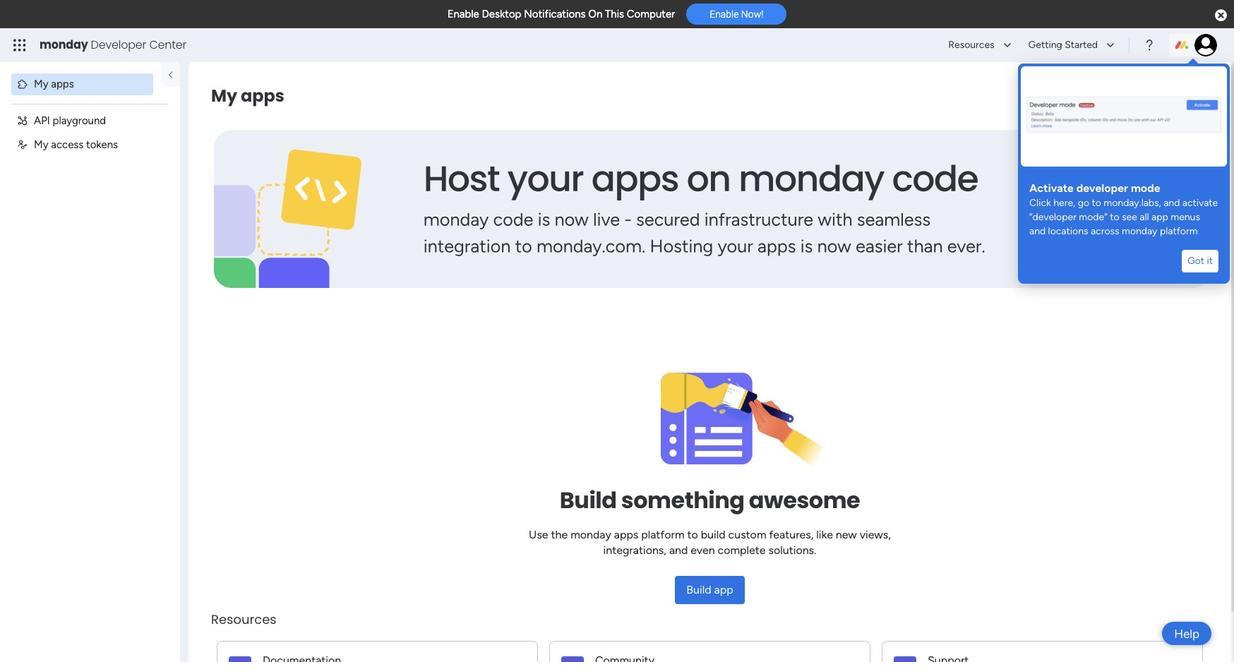 Task type: describe. For each thing, give the bounding box(es) containing it.
app inside activate developer mode click here, go to monday.labs, and activate "developer mode" to see all app menus and locations across monday platform
[[1152, 211, 1168, 223]]

enable for enable desktop notifications on this computer
[[447, 8, 479, 20]]

1 horizontal spatial and
[[1029, 225, 1046, 237]]

build something awesome
[[560, 484, 860, 516]]

platform inside "use the monday apps platform to build custom features, like new views, integrations, and even complete solutions."
[[641, 528, 684, 542]]

menus
[[1171, 211, 1200, 223]]

views,
[[860, 528, 891, 542]]

go
[[1078, 197, 1089, 209]]

help
[[1174, 627, 1199, 641]]

build app button
[[675, 576, 745, 604]]

activate developer mode click here, go to monday.labs, and activate "developer mode" to see all app menus and locations across monday platform
[[1029, 181, 1220, 237]]

0 horizontal spatial my apps
[[34, 78, 74, 90]]

developer
[[91, 37, 146, 53]]

0 vertical spatial app
[[1167, 90, 1183, 102]]

build for build something awesome
[[560, 484, 617, 516]]

"developer
[[1029, 211, 1077, 223]]

enable now! button
[[686, 4, 787, 25]]

complete
[[718, 544, 766, 557]]

use the monday apps platform to build custom features, like new views, integrations, and even complete solutions.
[[529, 528, 891, 557]]

activate developer mode heading
[[1029, 181, 1219, 196]]

planning your app button
[[1099, 85, 1209, 107]]

monday code is now live - secured infrastructure with seamless integration to monday.com. hosting your apps is now easier than ever. image
[[214, 130, 1211, 288]]

kendall parks image
[[1195, 34, 1217, 56]]

got it button
[[1182, 250, 1219, 273]]

getting started
[[1028, 39, 1098, 51]]

click
[[1029, 197, 1051, 209]]

computer
[[627, 8, 675, 20]]

build app
[[686, 583, 733, 597]]

got
[[1187, 255, 1204, 267]]

features,
[[769, 528, 814, 542]]

0 horizontal spatial resources
[[211, 611, 277, 628]]

mode"
[[1079, 211, 1108, 223]]

integrations,
[[603, 544, 666, 557]]

got it
[[1187, 255, 1213, 267]]

center
[[149, 37, 186, 53]]

build something awesome image
[[661, 373, 822, 469]]

help button
[[1162, 622, 1211, 645]]

0 vertical spatial to
[[1092, 197, 1101, 209]]

custom
[[728, 528, 766, 542]]

getting
[[1028, 39, 1062, 51]]

0 horizontal spatial apps
[[51, 78, 74, 90]]

enable now!
[[710, 9, 763, 20]]

monday inside activate developer mode click here, go to monday.labs, and activate "developer mode" to see all app menus and locations across monday platform
[[1122, 225, 1157, 237]]

playground
[[53, 114, 106, 127]]



Task type: vqa. For each thing, say whether or not it's contained in the screenshot.
top app
yes



Task type: locate. For each thing, give the bounding box(es) containing it.
2 vertical spatial and
[[669, 544, 688, 557]]

planning your app
[[1104, 90, 1183, 102]]

my access tokens
[[34, 138, 118, 151]]

1 horizontal spatial to
[[1092, 197, 1101, 209]]

developer
[[1076, 181, 1128, 195]]

to up even on the bottom of page
[[687, 528, 698, 542]]

1 vertical spatial to
[[1110, 211, 1119, 223]]

awesome
[[749, 484, 860, 516]]

close image
[[1213, 69, 1224, 80]]

1 vertical spatial app
[[1152, 211, 1168, 223]]

to left "see"
[[1110, 211, 1119, 223]]

1 vertical spatial and
[[1029, 225, 1046, 237]]

planning
[[1104, 90, 1142, 102]]

my
[[34, 78, 48, 90], [211, 84, 237, 107], [34, 138, 48, 151]]

monday
[[40, 37, 88, 53], [1122, 225, 1157, 237], [571, 528, 611, 542]]

activate
[[1182, 197, 1218, 209]]

monday developer center
[[40, 37, 186, 53]]

it
[[1207, 255, 1213, 267]]

2 horizontal spatial apps
[[614, 528, 638, 542]]

monday.labs,
[[1104, 197, 1161, 209]]

across
[[1091, 225, 1119, 237]]

notifications
[[524, 8, 586, 20]]

enable left desktop
[[447, 8, 479, 20]]

monday down all
[[1122, 225, 1157, 237]]

platform up integrations,
[[641, 528, 684, 542]]

0 horizontal spatial to
[[687, 528, 698, 542]]

2 vertical spatial app
[[714, 583, 733, 597]]

and inside "use the monday apps platform to build custom features, like new views, integrations, and even complete solutions."
[[669, 544, 688, 557]]

build for build app
[[686, 583, 711, 597]]

1 vertical spatial monday
[[1122, 225, 1157, 237]]

0 vertical spatial build
[[560, 484, 617, 516]]

on
[[588, 8, 602, 20]]

help image
[[1142, 38, 1156, 52]]

app down complete
[[714, 583, 733, 597]]

platform down menus
[[1160, 225, 1198, 237]]

mode
[[1131, 181, 1160, 195]]

0 vertical spatial platform
[[1160, 225, 1198, 237]]

enable for enable now!
[[710, 9, 739, 20]]

here,
[[1053, 197, 1075, 209]]

even
[[691, 544, 715, 557]]

dapulse close image
[[1215, 8, 1227, 23]]

1 horizontal spatial enable
[[710, 9, 739, 20]]

enable desktop notifications on this computer
[[447, 8, 675, 20]]

0 horizontal spatial build
[[560, 484, 617, 516]]

platform inside activate developer mode click here, go to monday.labs, and activate "developer mode" to see all app menus and locations across monday platform
[[1160, 225, 1198, 237]]

build
[[560, 484, 617, 516], [686, 583, 711, 597]]

1 vertical spatial platform
[[641, 528, 684, 542]]

to right "go" in the right top of the page
[[1092, 197, 1101, 209]]

apps inside "use the monday apps platform to build custom features, like new views, integrations, and even complete solutions."
[[614, 528, 638, 542]]

your
[[1144, 90, 1164, 102]]

access
[[51, 138, 84, 151]]

select product image
[[13, 38, 27, 52]]

resources
[[948, 39, 994, 51], [211, 611, 277, 628]]

resources inside popup button
[[948, 39, 994, 51]]

resources button
[[940, 34, 1017, 56]]

monday inside "use the monday apps platform to build custom features, like new views, integrations, and even complete solutions."
[[571, 528, 611, 542]]

0 vertical spatial and
[[1164, 197, 1180, 209]]

2 horizontal spatial and
[[1164, 197, 1180, 209]]

this
[[605, 8, 624, 20]]

app
[[1167, 90, 1183, 102], [1152, 211, 1168, 223], [714, 583, 733, 597]]

app right the 'your'
[[1167, 90, 1183, 102]]

1 horizontal spatial my apps
[[211, 84, 284, 107]]

like
[[816, 528, 833, 542]]

1 vertical spatial build
[[686, 583, 711, 597]]

solutions.
[[768, 544, 816, 557]]

and down "developer
[[1029, 225, 1046, 237]]

all
[[1140, 211, 1149, 223]]

started
[[1065, 39, 1098, 51]]

1 vertical spatial resources
[[211, 611, 277, 628]]

build down even on the bottom of page
[[686, 583, 711, 597]]

desktop
[[482, 8, 521, 20]]

apps
[[51, 78, 74, 90], [241, 84, 284, 107], [614, 528, 638, 542]]

enable left 'now!'
[[710, 9, 739, 20]]

api playground
[[34, 114, 106, 127]]

something
[[621, 484, 744, 516]]

app right all
[[1152, 211, 1168, 223]]

build up the
[[560, 484, 617, 516]]

and up menus
[[1164, 197, 1180, 209]]

build inside button
[[686, 583, 711, 597]]

getting started button
[[1020, 34, 1120, 56]]

0 horizontal spatial enable
[[447, 8, 479, 20]]

to
[[1092, 197, 1101, 209], [1110, 211, 1119, 223], [687, 528, 698, 542]]

1 horizontal spatial resources
[[948, 39, 994, 51]]

tokens
[[86, 138, 118, 151]]

0 horizontal spatial platform
[[641, 528, 684, 542]]

activate
[[1029, 181, 1074, 195]]

and
[[1164, 197, 1180, 209], [1029, 225, 1046, 237], [669, 544, 688, 557]]

2 horizontal spatial to
[[1110, 211, 1119, 223]]

monday right the
[[571, 528, 611, 542]]

now!
[[741, 9, 763, 20]]

monday right select product icon
[[40, 37, 88, 53]]

2 vertical spatial to
[[687, 528, 698, 542]]

to inside "use the monday apps platform to build custom features, like new views, integrations, and even complete solutions."
[[687, 528, 698, 542]]

build
[[701, 528, 726, 542]]

enable
[[447, 8, 479, 20], [710, 9, 739, 20]]

0 horizontal spatial monday
[[40, 37, 88, 53]]

1 horizontal spatial build
[[686, 583, 711, 597]]

enable inside button
[[710, 9, 739, 20]]

2 vertical spatial monday
[[571, 528, 611, 542]]

1 horizontal spatial platform
[[1160, 225, 1198, 237]]

1 horizontal spatial monday
[[571, 528, 611, 542]]

api
[[34, 114, 50, 127]]

my apps
[[34, 78, 74, 90], [211, 84, 284, 107]]

0 vertical spatial resources
[[948, 39, 994, 51]]

platform
[[1160, 225, 1198, 237], [641, 528, 684, 542]]

0 vertical spatial monday
[[40, 37, 88, 53]]

use
[[529, 528, 548, 542]]

and left even on the bottom of page
[[669, 544, 688, 557]]

see
[[1122, 211, 1137, 223]]

locations
[[1048, 225, 1088, 237]]

new
[[836, 528, 857, 542]]

0 horizontal spatial and
[[669, 544, 688, 557]]

the
[[551, 528, 568, 542]]

2 horizontal spatial monday
[[1122, 225, 1157, 237]]

1 horizontal spatial apps
[[241, 84, 284, 107]]



